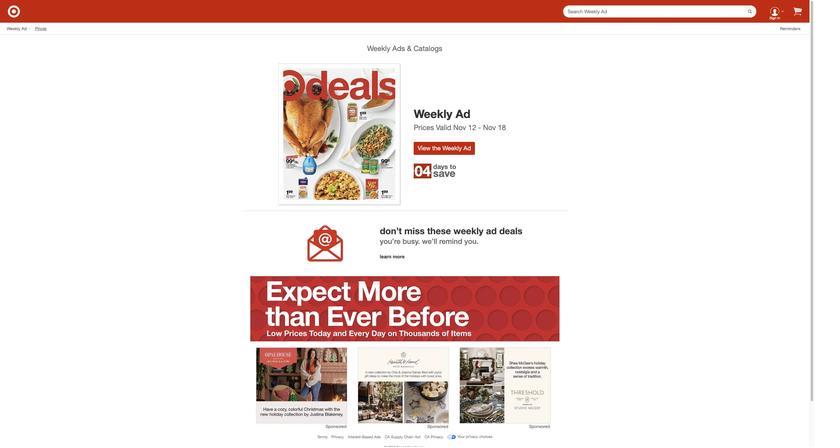 Task type: describe. For each thing, give the bounding box(es) containing it.
1 sponsored from the left
[[326, 424, 347, 429]]

1 advertisement region from the left
[[256, 348, 347, 424]]

go to target.com image
[[8, 5, 20, 17]]

weekly ad
[[7, 26, 27, 31]]

view the weekly ad button
[[414, 142, 475, 155]]

reminders
[[781, 26, 801, 31]]

&
[[407, 44, 412, 53]]

2 sponsored from the left
[[428, 424, 449, 429]]

your
[[458, 435, 465, 440]]

based
[[362, 435, 373, 440]]

sign in
[[770, 16, 781, 20]]

terms
[[317, 435, 328, 440]]

weekly for weekly ad
[[7, 26, 20, 31]]

pinole link
[[35, 26, 51, 32]]

ca for ca privacy
[[425, 435, 430, 440]]

sign
[[770, 16, 777, 20]]

act
[[415, 435, 421, 440]]

1 horizontal spatial ads
[[393, 44, 405, 53]]

save
[[433, 167, 456, 180]]

don't miss these weekly ad deals. you're busy. we'll remind you. sign up now. image
[[248, 211, 563, 276]]

privacy link
[[332, 435, 344, 440]]

04 days to
[[415, 162, 457, 180]]

prices
[[414, 123, 434, 132]]

ad inside button
[[464, 145, 471, 152]]

to
[[450, 163, 457, 171]]

view the weekly ad
[[418, 145, 471, 152]]

interest-based ads link
[[348, 435, 381, 440]]

view the weekly ad image
[[279, 64, 401, 205]]

ca supply chain act
[[385, 435, 421, 440]]

1 privacy from the left
[[332, 435, 344, 440]]

valid
[[436, 123, 452, 132]]

weekly ad prices valid nov 12 - nov 18
[[414, 107, 506, 132]]

2 privacy from the left
[[431, 435, 444, 440]]

view
[[418, 145, 431, 152]]

weekly for weekly ad prices valid nov 12 - nov 18
[[414, 107, 453, 121]]

expect more than ever before. low prices today and every day on thousands of items. image
[[250, 276, 560, 342]]

ca privacy
[[425, 435, 444, 440]]

weekly for weekly ads & catalogs
[[367, 44, 391, 53]]

the
[[433, 145, 441, 152]]

chain
[[404, 435, 414, 440]]

ccpa image
[[448, 433, 457, 442]]



Task type: vqa. For each thing, say whether or not it's contained in the screenshot.
ADS to the right
yes



Task type: locate. For each thing, give the bounding box(es) containing it.
ads right based
[[374, 435, 381, 440]]

2 advertisement region from the left
[[358, 348, 449, 424]]

ad down 12
[[464, 145, 471, 152]]

0 horizontal spatial nov
[[454, 123, 467, 132]]

1 horizontal spatial ca
[[425, 435, 430, 440]]

sponsored
[[326, 424, 347, 429], [428, 424, 449, 429], [530, 424, 550, 429]]

ca for ca supply chain act
[[385, 435, 390, 440]]

weekly inside weekly ad prices valid nov 12 - nov 18
[[414, 107, 453, 121]]

ad
[[22, 26, 27, 31], [456, 107, 471, 121], [464, 145, 471, 152]]

interest-
[[348, 435, 362, 440]]

2 ca from the left
[[425, 435, 430, 440]]

your privacy choices
[[458, 435, 493, 440]]

privacy left the ccpa "icon"
[[431, 435, 444, 440]]

2 horizontal spatial sponsored
[[530, 424, 550, 429]]

1 ca from the left
[[385, 435, 390, 440]]

in
[[778, 16, 781, 20]]

view your cart on target.com image
[[794, 7, 803, 16]]

0 horizontal spatial advertisement region
[[256, 348, 347, 424]]

nov
[[454, 123, 467, 132], [483, 123, 496, 132]]

ad up 12
[[456, 107, 471, 121]]

form
[[564, 5, 757, 18]]

weekly ads & catalogs
[[367, 44, 443, 53]]

ad inside weekly ad prices valid nov 12 - nov 18
[[456, 107, 471, 121]]

nov right -
[[483, 123, 496, 132]]

ad for weekly ad
[[22, 26, 27, 31]]

privacy right terms link
[[332, 435, 344, 440]]

interest-based ads
[[348, 435, 381, 440]]

2 vertical spatial ad
[[464, 145, 471, 152]]

privacy
[[466, 435, 479, 440]]

sign in link
[[766, 2, 785, 21]]

2 nov from the left
[[483, 123, 496, 132]]

12
[[469, 123, 477, 132]]

1 nov from the left
[[454, 123, 467, 132]]

-
[[479, 123, 481, 132]]

3 advertisement region from the left
[[460, 348, 551, 424]]

ads
[[393, 44, 405, 53], [374, 435, 381, 440]]

18
[[498, 123, 506, 132]]

days
[[433, 163, 448, 171]]

0 vertical spatial ads
[[393, 44, 405, 53]]

weekly ad link
[[7, 26, 35, 32]]

1 vertical spatial ads
[[374, 435, 381, 440]]

1 horizontal spatial advertisement region
[[358, 348, 449, 424]]

ca supply chain act link
[[385, 435, 421, 440]]

1 vertical spatial ad
[[456, 107, 471, 121]]

0 vertical spatial ad
[[22, 26, 27, 31]]

terms link
[[317, 435, 328, 440]]

1 horizontal spatial nov
[[483, 123, 496, 132]]

advertisement region
[[256, 348, 347, 424], [358, 348, 449, 424], [460, 348, 551, 424]]

your privacy choices link
[[448, 433, 493, 442]]

Search Weekly Ad search field
[[564, 5, 757, 18]]

1 horizontal spatial privacy
[[431, 435, 444, 440]]

weekly inside button
[[443, 145, 462, 152]]

ad for weekly ad prices valid nov 12 - nov 18
[[456, 107, 471, 121]]

weekly
[[7, 26, 20, 31], [367, 44, 391, 53], [414, 107, 453, 121], [443, 145, 462, 152]]

3 sponsored from the left
[[530, 424, 550, 429]]

pinole
[[35, 26, 47, 31]]

nov left 12
[[454, 123, 467, 132]]

ca
[[385, 435, 390, 440], [425, 435, 430, 440]]

ad left pinole at the top left of page
[[22, 26, 27, 31]]

ads left &
[[393, 44, 405, 53]]

ca right act
[[425, 435, 430, 440]]

reminders link
[[781, 26, 806, 32]]

catalogs
[[414, 44, 443, 53]]

2 horizontal spatial advertisement region
[[460, 348, 551, 424]]

0 horizontal spatial sponsored
[[326, 424, 347, 429]]

0 horizontal spatial ca
[[385, 435, 390, 440]]

choices
[[480, 435, 493, 440]]

ca left supply
[[385, 435, 390, 440]]

0 horizontal spatial privacy
[[332, 435, 344, 440]]

privacy
[[332, 435, 344, 440], [431, 435, 444, 440]]

ca privacy link
[[425, 435, 444, 440]]

supply
[[391, 435, 403, 440]]

04
[[415, 162, 431, 180]]

1 horizontal spatial sponsored
[[428, 424, 449, 429]]

0 horizontal spatial ads
[[374, 435, 381, 440]]



